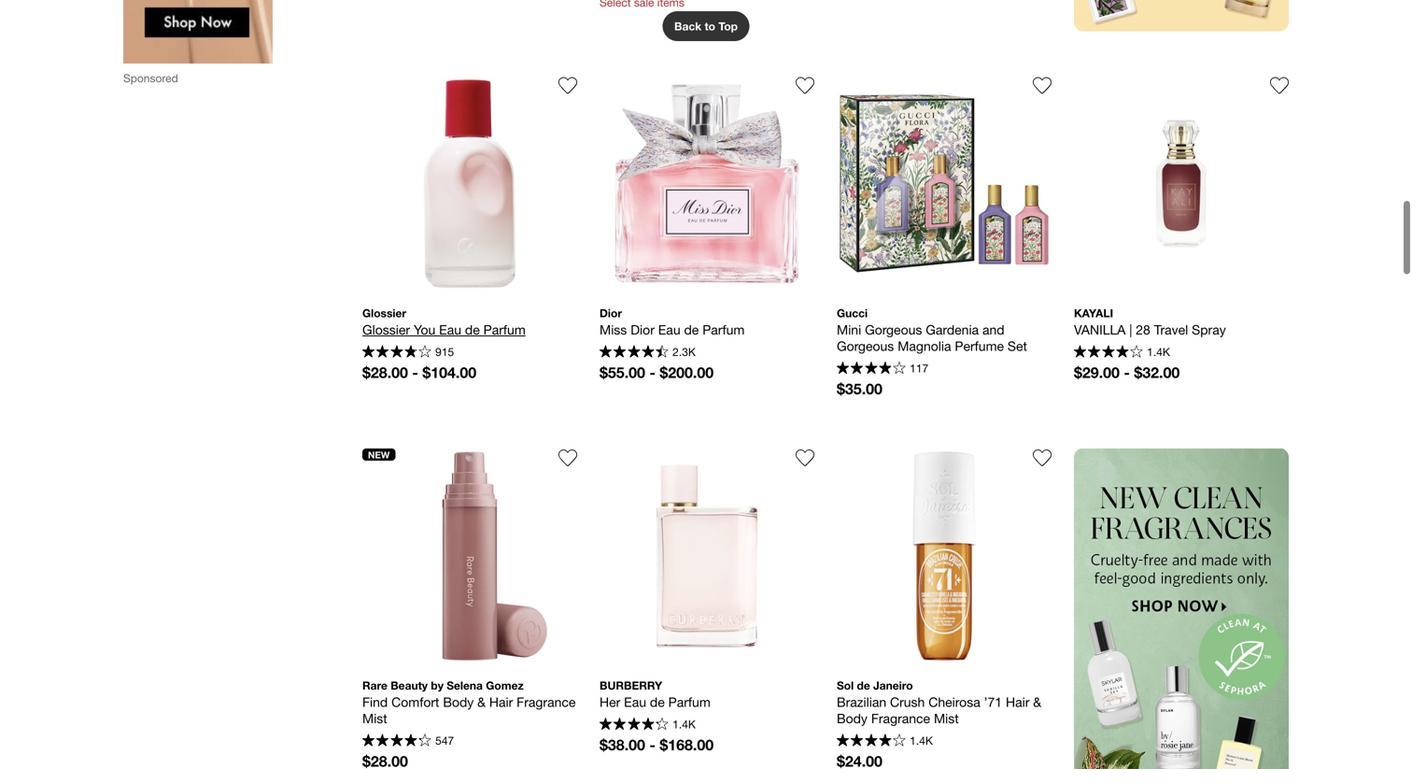 Task type: locate. For each thing, give the bounding box(es) containing it.
1 horizontal spatial eau
[[624, 694, 647, 710]]

1 horizontal spatial &
[[1034, 694, 1042, 710]]

2 glossier from the top
[[363, 322, 410, 337]]

$200.00
[[660, 363, 714, 381]]

sign in to love glossier - glossier you eau de parfum image
[[559, 76, 578, 95]]

travel
[[1155, 322, 1189, 337]]

0 horizontal spatial 1.4k reviews element
[[673, 718, 696, 731]]

dior right miss
[[631, 322, 655, 337]]

4.5 stars element
[[600, 345, 669, 360], [600, 717, 669, 732], [363, 734, 431, 749]]

glossier
[[363, 306, 407, 319], [363, 322, 410, 337]]

rare
[[363, 679, 388, 692]]

1 horizontal spatial hair
[[1006, 694, 1030, 710]]

eau down burberry
[[624, 694, 647, 710]]

& inside sol de janeiro brazilian crush cheirosa '71 hair & body fragrance mist
[[1034, 694, 1042, 710]]

back
[[675, 20, 702, 33]]

1.4k for $32.00
[[1148, 345, 1171, 358]]

and
[[983, 322, 1005, 337]]

1 vertical spatial 1.4k
[[673, 718, 696, 731]]

1 horizontal spatial 1.4k reviews element
[[910, 734, 933, 747]]

parfum up $168.00
[[669, 694, 711, 710]]

eau up 915
[[439, 322, 462, 337]]

$55.00
[[600, 363, 646, 381]]

gucci
[[837, 306, 868, 319]]

117
[[910, 362, 929, 375]]

dior up miss
[[600, 306, 622, 319]]

1 & from the left
[[478, 694, 486, 710]]

by
[[431, 679, 444, 692]]

4 stars element up $35.00
[[837, 361, 906, 376]]

cheirosa
[[929, 694, 981, 710]]

kayali vanilla | 28 travel spray
[[1075, 306, 1227, 337]]

1 vertical spatial gorgeous
[[837, 338, 895, 354]]

eau
[[439, 322, 462, 337], [659, 322, 681, 337], [624, 694, 647, 710]]

kayali - vanilla | 28 travel spray image
[[1075, 76, 1290, 291]]

2 horizontal spatial eau
[[659, 322, 681, 337]]

1.4k reviews element
[[1148, 345, 1171, 358], [673, 718, 696, 731], [910, 734, 933, 747]]

- right the $28.00
[[412, 363, 419, 381]]

$104.00
[[423, 363, 477, 381]]

body inside sol de janeiro brazilian crush cheirosa '71 hair & body fragrance mist
[[837, 710, 868, 726]]

glossier glossier you eau de parfum
[[363, 306, 526, 337]]

dior
[[600, 306, 622, 319], [631, 322, 655, 337]]

image of fragrance bottles | new clean fragances. cruelty-free and made with feel-good ingredients only. shop now> image
[[1075, 448, 1290, 769]]

- left $32.00 on the right top of the page
[[1125, 363, 1131, 381]]

crush
[[891, 694, 925, 710]]

rare beauty by selena gomez - find comfort body & hair fragrance mist image
[[363, 448, 578, 663]]

gorgeous down mini
[[837, 338, 895, 354]]

1 vertical spatial 4.5 stars element
[[600, 717, 669, 732]]

117 reviews element
[[910, 362, 929, 375]]

body down brazilian
[[837, 710, 868, 726]]

1 vertical spatial glossier
[[363, 322, 410, 337]]

hair inside sol de janeiro brazilian crush cheirosa '71 hair & body fragrance mist
[[1006, 694, 1030, 710]]

1.4k reviews element down crush
[[910, 734, 933, 747]]

hair down gomez
[[490, 694, 513, 710]]

mist down cheirosa
[[934, 710, 959, 726]]

0 vertical spatial glossier
[[363, 306, 407, 319]]

2 horizontal spatial 1.4k
[[1148, 345, 1171, 358]]

mist inside rare beauty by selena gomez find comfort body & hair fragrance mist
[[363, 710, 388, 726]]

0 horizontal spatial eau
[[439, 322, 462, 337]]

perfume
[[955, 338, 1005, 354]]

1.4k up $168.00
[[673, 718, 696, 731]]

gorgeous
[[865, 322, 923, 337], [837, 338, 895, 354]]

de inside glossier glossier you eau de parfum
[[465, 322, 480, 337]]

4 stars element up $29.00
[[1075, 345, 1144, 360]]

de right you
[[465, 322, 480, 337]]

back to top
[[675, 20, 738, 33]]

1 vertical spatial body
[[837, 710, 868, 726]]

sign in to love sol de janeiro - brazilian crush cheirosa '71 hair & body fragrance mist image
[[1034, 448, 1052, 467]]

1.4k reviews element up $168.00
[[673, 718, 696, 731]]

sign in to love gucci - mini gorgeous gardenia and gorgeous magnolia perfume set image
[[1034, 76, 1052, 95]]

mist inside sol de janeiro brazilian crush cheirosa '71 hair & body fragrance mist
[[934, 710, 959, 726]]

- right $55.00
[[650, 363, 656, 381]]

beauty
[[391, 679, 428, 692]]

4 stars element for $35.00
[[837, 361, 906, 376]]

$28.00 - $104.00
[[363, 363, 477, 381]]

parfum for $28.00 - $104.00
[[484, 322, 526, 337]]

burberry her eau de parfum
[[600, 679, 711, 710]]

0 vertical spatial body
[[443, 694, 474, 710]]

parfum inside dior miss dior eau de parfum
[[703, 322, 745, 337]]

1 vertical spatial dior
[[631, 322, 655, 337]]

& down selena
[[478, 694, 486, 710]]

4.5 stars element up $55.00
[[600, 345, 669, 360]]

0 vertical spatial fragrance
[[517, 694, 576, 710]]

2 vertical spatial 1.4k reviews element
[[910, 734, 933, 747]]

body
[[443, 694, 474, 710], [837, 710, 868, 726]]

2 hair from the left
[[1006, 694, 1030, 710]]

parfum up $200.00
[[703, 322, 745, 337]]

parfum inside glossier glossier you eau de parfum
[[484, 322, 526, 337]]

1 horizontal spatial 1.4k
[[910, 734, 933, 747]]

find
[[363, 694, 388, 710]]

$29.00
[[1075, 363, 1120, 381]]

0 vertical spatial 1.4k
[[1148, 345, 1171, 358]]

sign in to love dior - miss dior eau de parfum image
[[796, 76, 815, 95]]

magnolia
[[898, 338, 952, 354]]

1.4k for $168.00
[[673, 718, 696, 731]]

eau inside dior miss dior eau de parfum
[[659, 322, 681, 337]]

4 stars element up the $28.00
[[363, 345, 431, 360]]

2 mist from the left
[[934, 710, 959, 726]]

de inside sol de janeiro brazilian crush cheirosa '71 hair & body fragrance mist
[[857, 679, 871, 692]]

de inside dior miss dior eau de parfum
[[685, 322, 699, 337]]

915
[[436, 345, 454, 358]]

$32.00
[[1135, 363, 1181, 381]]

28
[[1137, 322, 1151, 337]]

parfum right you
[[484, 322, 526, 337]]

hair
[[490, 694, 513, 710], [1006, 694, 1030, 710]]

2.3k
[[673, 345, 696, 358]]

1 horizontal spatial mist
[[934, 710, 959, 726]]

fragrance inside sol de janeiro brazilian crush cheirosa '71 hair & body fragrance mist
[[872, 710, 931, 726]]

1.4k reviews element for $32.00
[[1148, 345, 1171, 358]]

4.5 stars element down comfort on the bottom left of page
[[363, 734, 431, 749]]

4 stars element
[[363, 345, 431, 360], [1075, 345, 1144, 360], [837, 361, 906, 376], [837, 734, 906, 749]]

2 vertical spatial 1.4k
[[910, 734, 933, 747]]

to
[[705, 20, 716, 33]]

body down selena
[[443, 694, 474, 710]]

fragrance for gomez
[[517, 694, 576, 710]]

0 horizontal spatial dior
[[600, 306, 622, 319]]

'71
[[985, 694, 1003, 710]]

1 vertical spatial 1.4k reviews element
[[673, 718, 696, 731]]

eau up 2.3k reviews element
[[659, 322, 681, 337]]

&
[[478, 694, 486, 710], [1034, 694, 1042, 710]]

0 vertical spatial dior
[[600, 306, 622, 319]]

- for $28.00
[[412, 363, 419, 381]]

0 vertical spatial 1.4k reviews element
[[1148, 345, 1171, 358]]

sign in to love burberry - her eau de parfum image
[[796, 448, 815, 467]]

1.4k down crush
[[910, 734, 933, 747]]

back to top button
[[663, 11, 750, 41]]

mist
[[363, 710, 388, 726], [934, 710, 959, 726]]

de up 2.3k reviews element
[[685, 322, 699, 337]]

de down burberry
[[650, 694, 665, 710]]

2 horizontal spatial 1.4k reviews element
[[1148, 345, 1171, 358]]

1 hair from the left
[[490, 694, 513, 710]]

fragrance down crush
[[872, 710, 931, 726]]

fragrance
[[517, 694, 576, 710], [872, 710, 931, 726]]

body inside rare beauty by selena gomez find comfort body & hair fragrance mist
[[443, 694, 474, 710]]

hair right "'71"
[[1006, 694, 1030, 710]]

image of fragrance bottles | top vanilla perfume. find your fave from these bestsellers. shop now> image
[[1075, 0, 1290, 31]]

0 horizontal spatial 1.4k
[[673, 718, 696, 731]]

0 vertical spatial 4.5 stars element
[[600, 345, 669, 360]]

1 horizontal spatial fragrance
[[872, 710, 931, 726]]

fragrance inside rare beauty by selena gomez find comfort body & hair fragrance mist
[[517, 694, 576, 710]]

comfort
[[392, 694, 440, 710]]

1 mist from the left
[[363, 710, 388, 726]]

4.5 stars element up $38.00
[[600, 717, 669, 732]]

-
[[412, 363, 419, 381], [650, 363, 656, 381], [1125, 363, 1131, 381], [650, 736, 656, 753]]

0 horizontal spatial &
[[478, 694, 486, 710]]

1.4k reviews element up $32.00 on the right top of the page
[[1148, 345, 1171, 358]]

0 horizontal spatial hair
[[490, 694, 513, 710]]

1 horizontal spatial dior
[[631, 322, 655, 337]]

0 horizontal spatial body
[[443, 694, 474, 710]]

de up brazilian
[[857, 679, 871, 692]]

0 horizontal spatial mist
[[363, 710, 388, 726]]

& inside rare beauty by selena gomez find comfort body & hair fragrance mist
[[478, 694, 486, 710]]

fragrance down gomez
[[517, 694, 576, 710]]

- right $38.00
[[650, 736, 656, 753]]

her
[[600, 694, 621, 710]]

parfum
[[484, 322, 526, 337], [703, 322, 745, 337], [669, 694, 711, 710]]

de
[[465, 322, 480, 337], [685, 322, 699, 337], [857, 679, 871, 692], [650, 694, 665, 710]]

$168.00
[[660, 736, 714, 753]]

mist down 'find'
[[363, 710, 388, 726]]

glossier up the $28.00
[[363, 306, 407, 319]]

gorgeous up magnolia
[[865, 322, 923, 337]]

0 horizontal spatial fragrance
[[517, 694, 576, 710]]

eau inside burberry her eau de parfum
[[624, 694, 647, 710]]

1 vertical spatial fragrance
[[872, 710, 931, 726]]

1.4k
[[1148, 345, 1171, 358], [673, 718, 696, 731], [910, 734, 933, 747]]

4 stars element for $28.00 - $104.00
[[363, 345, 431, 360]]

burberry - her eau de parfum image
[[600, 448, 815, 663]]

glossier left you
[[363, 322, 410, 337]]

1.4k up $32.00 on the right top of the page
[[1148, 345, 1171, 358]]

eau inside glossier glossier you eau de parfum
[[439, 322, 462, 337]]

& right "'71"
[[1034, 694, 1042, 710]]

1 horizontal spatial body
[[837, 710, 868, 726]]

2 & from the left
[[1034, 694, 1042, 710]]

mist for cheirosa
[[934, 710, 959, 726]]

$38.00
[[600, 736, 646, 753]]

4 stars element down brazilian
[[837, 734, 906, 749]]



Task type: describe. For each thing, give the bounding box(es) containing it.
0 vertical spatial gorgeous
[[865, 322, 923, 337]]

2.3k reviews element
[[673, 345, 696, 358]]

you
[[414, 322, 436, 337]]

sol
[[837, 679, 854, 692]]

|
[[1130, 322, 1133, 337]]

$29.00 - $32.00
[[1075, 363, 1181, 381]]

4.5 stars element for $55.00
[[600, 345, 669, 360]]

- for $55.00
[[650, 363, 656, 381]]

& for body
[[478, 694, 486, 710]]

selena
[[447, 679, 483, 692]]

spray
[[1193, 322, 1227, 337]]

$55.00 - $200.00
[[600, 363, 714, 381]]

sol de janeiro - brazilian crush cheirosa '71 hair & body fragrance mist image
[[837, 448, 1052, 663]]

4 stars element for $29.00 - $32.00
[[1075, 345, 1144, 360]]

915 reviews element
[[436, 345, 454, 358]]

$28.00
[[363, 363, 408, 381]]

new
[[368, 449, 390, 460]]

brazilian
[[837, 694, 887, 710]]

& for hair
[[1034, 694, 1042, 710]]

sign in to love kayali - vanilla | 28 travel spray image
[[1271, 76, 1290, 95]]

eau for $200.00
[[659, 322, 681, 337]]

4.5 stars element for $38.00
[[600, 717, 669, 732]]

1.4k reviews element for $168.00
[[673, 718, 696, 731]]

set
[[1008, 338, 1028, 354]]

de inside burberry her eau de parfum
[[650, 694, 665, 710]]

burberry
[[600, 679, 663, 692]]

vanilla
[[1075, 322, 1126, 337]]

rare beauty by selena gomez find comfort body & hair fragrance mist
[[363, 679, 580, 726]]

sign in to love rare beauty by selena gomez - find comfort body & hair fragrance mist image
[[559, 448, 578, 467]]

glossier - glossier you eau de parfum image
[[363, 76, 578, 291]]

hair inside rare beauty by selena gomez find comfort body & hair fragrance mist
[[490, 694, 513, 710]]

fragrance for crush
[[872, 710, 931, 726]]

gardenia
[[926, 322, 979, 337]]

image de bannière avec contenu sponsorisé image
[[123, 0, 273, 64]]

janeiro
[[874, 679, 914, 692]]

2 vertical spatial 4.5 stars element
[[363, 734, 431, 749]]

sol de janeiro brazilian crush cheirosa '71 hair & body fragrance mist
[[837, 679, 1046, 726]]

gucci mini gorgeous gardenia and gorgeous magnolia perfume set
[[837, 306, 1028, 354]]

$38.00 - $168.00
[[600, 736, 714, 753]]

sponsored
[[123, 71, 178, 85]]

$35.00
[[837, 380, 883, 397]]

dior - miss dior eau de parfum image
[[600, 76, 815, 291]]

mini
[[837, 322, 862, 337]]

dior miss dior eau de parfum
[[600, 306, 745, 337]]

gucci - mini gorgeous gardenia and gorgeous magnolia perfume set image
[[837, 76, 1052, 291]]

kayali
[[1075, 306, 1114, 319]]

parfum inside burberry her eau de parfum
[[669, 694, 711, 710]]

gomez
[[486, 679, 524, 692]]

- for $29.00
[[1125, 363, 1131, 381]]

547 reviews element
[[436, 734, 454, 747]]

547
[[436, 734, 454, 747]]

mist for find
[[363, 710, 388, 726]]

- for $38.00
[[650, 736, 656, 753]]

eau for $104.00
[[439, 322, 462, 337]]

parfum for $55.00 - $200.00
[[703, 322, 745, 337]]

top
[[719, 20, 738, 33]]

1 glossier from the top
[[363, 306, 407, 319]]

miss
[[600, 322, 627, 337]]



Task type: vqa. For each thing, say whether or not it's contained in the screenshot.


